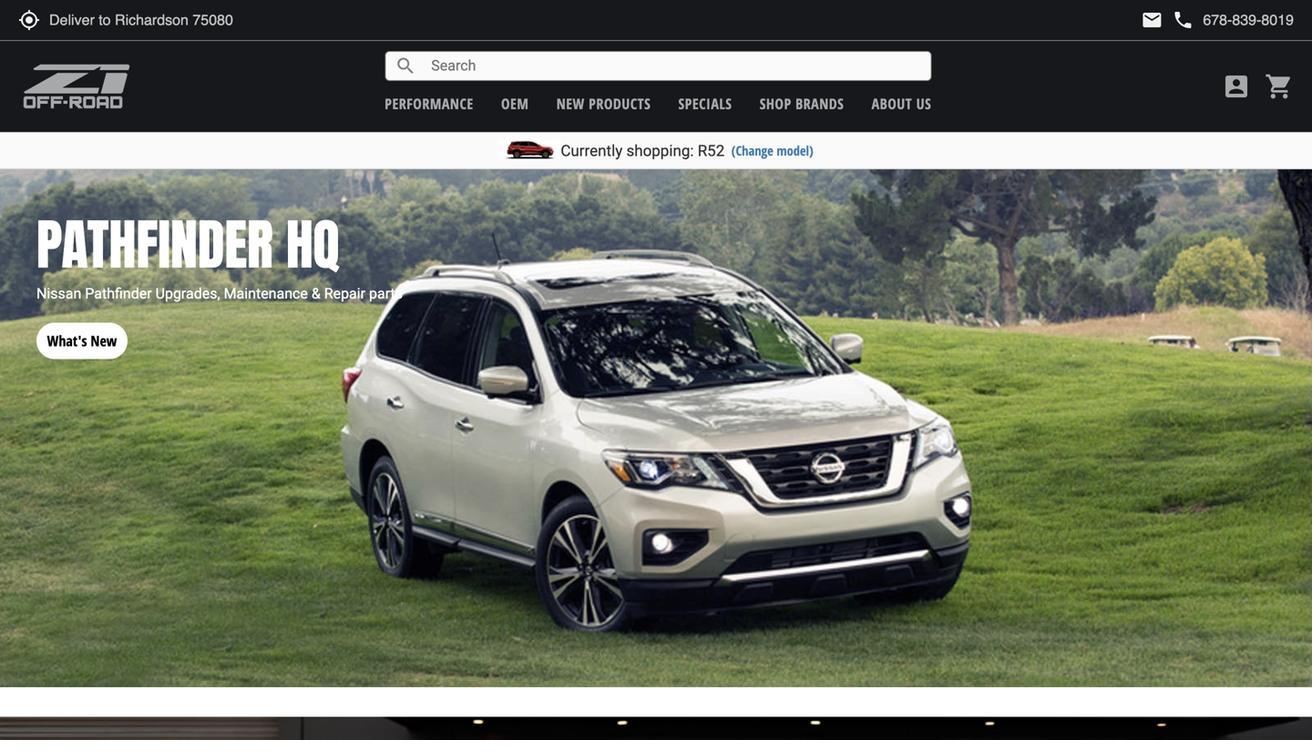 Task type: locate. For each thing, give the bounding box(es) containing it.
parts
[[369, 285, 403, 303]]

mail phone
[[1141, 9, 1194, 31]]

brands
[[796, 94, 844, 113]]

specials link
[[678, 94, 732, 113]]

r52
[[698, 142, 725, 160]]

shop brands
[[760, 94, 844, 113]]

new products
[[557, 94, 651, 113]]

mail link
[[1141, 9, 1163, 31]]

model)
[[777, 142, 813, 159]]

pathfinder hq nissan pathfinder upgrades, maintenance & repair parts
[[36, 204, 403, 303]]

about us link
[[872, 94, 932, 113]]

about us
[[872, 94, 932, 113]]

what's new
[[47, 331, 117, 351]]

shopping_cart
[[1265, 72, 1294, 101]]

shop
[[760, 94, 792, 113]]

oem
[[501, 94, 529, 113]]

new products link
[[557, 94, 651, 113]]

shop brands link
[[760, 94, 844, 113]]

upgrades,
[[155, 285, 220, 303]]

win this truck shop now to get automatically entered image
[[0, 718, 1312, 741]]

phone
[[1172, 9, 1194, 31]]

performance
[[385, 94, 474, 113]]

account_box
[[1222, 72, 1251, 101]]

&
[[311, 285, 321, 303]]

what's
[[47, 331, 87, 351]]

(change model) link
[[732, 142, 813, 159]]

nissan
[[36, 285, 81, 303]]

pathfinder
[[36, 204, 273, 286], [85, 285, 152, 303]]

z1 motorsports logo image
[[23, 64, 131, 109]]

phone link
[[1172, 9, 1294, 31]]

my_location
[[18, 9, 40, 31]]

repair
[[324, 285, 365, 303]]



Task type: vqa. For each thing, say whether or not it's contained in the screenshot.
second Silicone from left
no



Task type: describe. For each thing, give the bounding box(es) containing it.
us
[[916, 94, 932, 113]]

hq
[[286, 204, 340, 286]]

currently shopping: r52 (change model)
[[561, 142, 813, 160]]

oem link
[[501, 94, 529, 113]]

maintenance
[[224, 285, 308, 303]]

products
[[589, 94, 651, 113]]

about
[[872, 94, 912, 113]]

specials
[[678, 94, 732, 113]]

shopping:
[[626, 142, 694, 160]]

new
[[557, 94, 585, 113]]

search
[[395, 55, 417, 77]]

new
[[91, 331, 117, 351]]

mail
[[1141, 9, 1163, 31]]

(change
[[732, 142, 773, 159]]

performance link
[[385, 94, 474, 113]]

shopping_cart link
[[1260, 72, 1294, 101]]

what's new link
[[36, 305, 128, 360]]

currently
[[561, 142, 623, 160]]

account_box link
[[1217, 72, 1256, 101]]

pathfinder hq nissan pathfinder upgrades, maintenance & repair parts image
[[0, 169, 1312, 688]]

Search search field
[[417, 52, 931, 80]]



